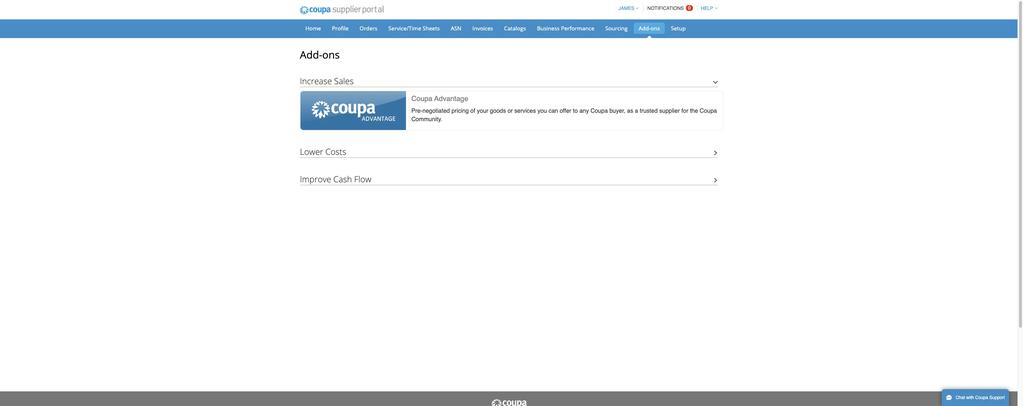 Task type: vqa. For each thing, say whether or not it's contained in the screenshot.
Search text field
no



Task type: locate. For each thing, give the bounding box(es) containing it.
0 vertical spatial ons
[[651, 25, 660, 32]]

navigation containing notifications 0
[[615, 1, 718, 15]]

lower
[[300, 146, 323, 158]]

profile link
[[327, 23, 354, 34]]

for
[[682, 108, 689, 114]]

add-ons up increase
[[300, 48, 340, 62]]

support
[[990, 396, 1005, 401]]

service/time
[[389, 25, 421, 32]]

profile
[[332, 25, 349, 32]]

to
[[573, 108, 578, 114]]

add-
[[639, 25, 651, 32], [300, 48, 322, 62]]

any
[[580, 108, 589, 114]]

coupa right the any
[[591, 108, 608, 114]]

0 vertical spatial coupa supplier portal image
[[295, 1, 389, 19]]

chat
[[956, 396, 965, 401]]

1 vertical spatial add-
[[300, 48, 322, 62]]

navigation
[[615, 1, 718, 15]]

add-ons link
[[634, 23, 665, 34]]

0 vertical spatial add-ons
[[639, 25, 660, 32]]

can
[[549, 108, 558, 114]]

sourcing
[[606, 25, 628, 32]]

service/time sheets link
[[384, 23, 445, 34]]

a
[[635, 108, 638, 114]]

add-ons
[[639, 25, 660, 32], [300, 48, 340, 62]]

1 horizontal spatial ons
[[651, 25, 660, 32]]

cash
[[334, 173, 352, 185]]

increase sales
[[300, 75, 354, 87]]

0 horizontal spatial add-ons
[[300, 48, 340, 62]]

coupa
[[412, 95, 433, 103], [591, 108, 608, 114], [700, 108, 717, 114], [976, 396, 989, 401]]

of
[[471, 108, 476, 114]]

0 vertical spatial add-
[[639, 25, 651, 32]]

0 horizontal spatial coupa supplier portal image
[[295, 1, 389, 19]]

invoices link
[[468, 23, 498, 34]]

goods
[[490, 108, 506, 114]]

notifications
[[648, 5, 684, 11]]

ons up increase sales
[[322, 48, 340, 62]]

coupa supplier portal image
[[295, 1, 389, 19], [491, 399, 527, 407]]

james link
[[615, 5, 639, 11]]

ons down notifications
[[651, 25, 660, 32]]

business performance
[[537, 25, 595, 32]]

with
[[967, 396, 975, 401]]

home
[[306, 25, 321, 32]]

add- down home link
[[300, 48, 322, 62]]

add-ons down notifications
[[639, 25, 660, 32]]

help link
[[698, 5, 718, 11]]

coupa right "with"
[[976, 396, 989, 401]]

1 vertical spatial coupa supplier portal image
[[491, 399, 527, 407]]

1 horizontal spatial add-
[[639, 25, 651, 32]]

0 horizontal spatial ons
[[322, 48, 340, 62]]

asn
[[451, 25, 462, 32]]

ons
[[651, 25, 660, 32], [322, 48, 340, 62]]

orders link
[[355, 23, 382, 34]]

advantage
[[434, 95, 468, 103]]

pricing
[[452, 108, 469, 114]]

or
[[508, 108, 513, 114]]

1 horizontal spatial coupa supplier portal image
[[491, 399, 527, 407]]

add- down james link
[[639, 25, 651, 32]]

pre-negotiated pricing of your goods or services you can offer to any coupa buyer, as a trusted supplier for the coupa community.
[[412, 108, 717, 123]]

coupa advantage
[[412, 95, 468, 103]]

as
[[627, 108, 634, 114]]

improve
[[300, 173, 331, 185]]

performance
[[561, 25, 595, 32]]

your
[[477, 108, 489, 114]]



Task type: describe. For each thing, give the bounding box(es) containing it.
home link
[[301, 23, 326, 34]]

you
[[538, 108, 547, 114]]

chat with coupa support
[[956, 396, 1005, 401]]

the
[[690, 108, 698, 114]]

services
[[515, 108, 536, 114]]

business performance link
[[532, 23, 599, 34]]

service/time sheets
[[389, 25, 440, 32]]

sales
[[334, 75, 354, 87]]

orders
[[360, 25, 378, 32]]

pre-
[[412, 108, 423, 114]]

ons inside add-ons link
[[651, 25, 660, 32]]

setup link
[[667, 23, 691, 34]]

1 horizontal spatial add-ons
[[639, 25, 660, 32]]

increase
[[300, 75, 332, 87]]

coupa inside button
[[976, 396, 989, 401]]

coupa right the
[[700, 108, 717, 114]]

costs
[[326, 146, 346, 158]]

catalogs link
[[500, 23, 531, 34]]

supplier
[[660, 108, 680, 114]]

sheets
[[423, 25, 440, 32]]

catalogs
[[504, 25, 526, 32]]

invoices
[[473, 25, 493, 32]]

setup
[[671, 25, 686, 32]]

improve cash flow
[[300, 173, 372, 185]]

0
[[688, 5, 691, 11]]

business
[[537, 25, 560, 32]]

chat with coupa support button
[[942, 390, 1010, 407]]

1 vertical spatial ons
[[322, 48, 340, 62]]

offer
[[560, 108, 572, 114]]

james
[[619, 5, 635, 11]]

coupa up pre-
[[412, 95, 433, 103]]

flow
[[354, 173, 372, 185]]

help
[[701, 5, 714, 11]]

sourcing link
[[601, 23, 633, 34]]

trusted
[[640, 108, 658, 114]]

asn link
[[446, 23, 466, 34]]

lower costs
[[300, 146, 346, 158]]

0 horizontal spatial add-
[[300, 48, 322, 62]]

notifications 0
[[648, 5, 691, 11]]

1 vertical spatial add-ons
[[300, 48, 340, 62]]

buyer,
[[610, 108, 626, 114]]

community.
[[412, 116, 442, 123]]

negotiated
[[423, 108, 450, 114]]



